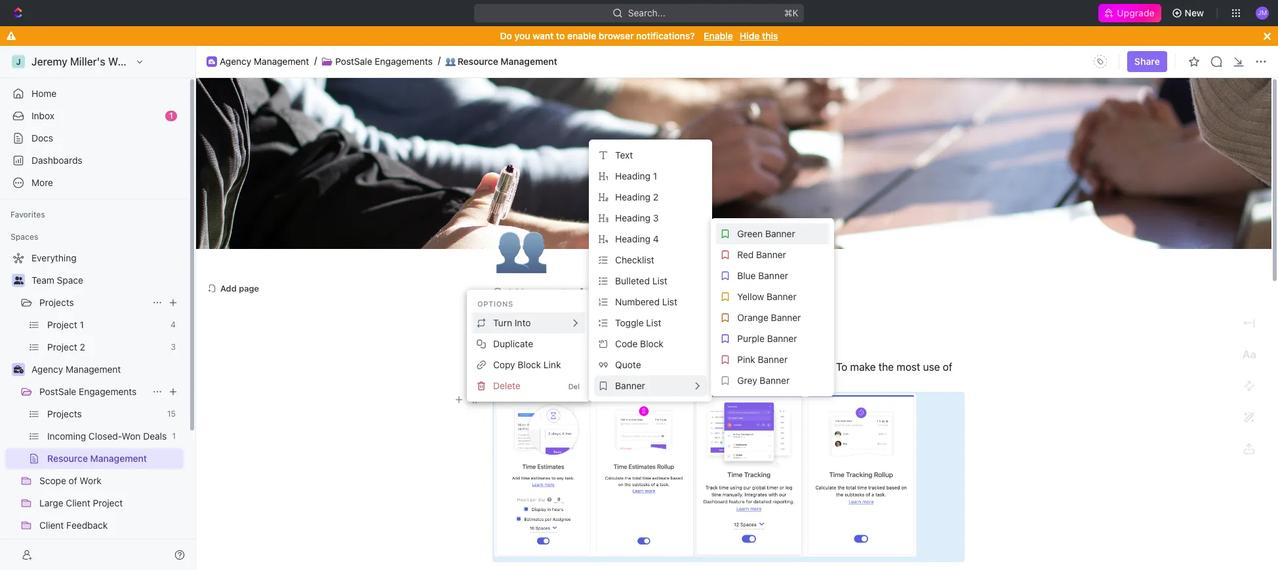 Task type: locate. For each thing, give the bounding box(es) containing it.
heading up checklist at the top
[[615, 234, 651, 245]]

business time image
[[209, 59, 215, 64], [13, 366, 23, 374]]

heading 4 button
[[594, 229, 707, 250]]

resource right 👥
[[458, 55, 498, 67]]

1 horizontal spatial postsale engagements link
[[335, 55, 433, 67]]

pink
[[738, 354, 756, 365]]

0 horizontal spatial postsale engagements
[[39, 386, 137, 398]]

1 inside the sidebar navigation
[[169, 111, 173, 121]]

block for copy
[[518, 359, 541, 371]]

banner inside button
[[771, 312, 801, 323]]

postsale engagements for the topmost postsale engagements link
[[335, 55, 433, 67]]

postsale engagements inside tree
[[39, 386, 137, 398]]

list for bulleted list
[[653, 276, 668, 287]]

enabled:
[[719, 377, 760, 389]]

1 vertical spatial agency
[[31, 364, 63, 375]]

1 vertical spatial postsale engagements link
[[39, 382, 147, 403]]

agency management link
[[220, 55, 309, 67], [31, 360, 181, 381]]

heading 2
[[615, 192, 659, 203]]

👥
[[445, 56, 456, 67]]

tree
[[5, 248, 184, 571]]

banner down purple banner button
[[758, 354, 788, 365]]

orange banner
[[738, 312, 801, 323]]

banner down yellow banner "button"
[[771, 312, 801, 323]]

list down checklist button
[[653, 276, 668, 287]]

views,
[[523, 377, 553, 389]]

add up options
[[507, 287, 524, 298]]

postsale inside the sidebar navigation
[[39, 386, 76, 398]]

heading down heading 2
[[615, 213, 651, 224]]

team space link
[[31, 270, 181, 291]]

management
[[254, 55, 309, 67], [501, 55, 557, 67], [613, 303, 773, 334], [66, 364, 121, 375]]

1 vertical spatial block
[[518, 359, 541, 371]]

1 horizontal spatial block
[[640, 338, 664, 350]]

0 vertical spatial engagements
[[375, 55, 433, 67]]

be
[[704, 377, 716, 389]]

banner down management
[[760, 375, 790, 386]]

the down provides
[[556, 377, 571, 389]]

banner for purple banner
[[767, 333, 797, 344]]

banner down the orange banner button
[[767, 333, 797, 344]]

list down the numbered list button
[[646, 317, 662, 329]]

heading 1
[[615, 171, 657, 182]]

agency for bottom agency management link
[[31, 364, 63, 375]]

1 vertical spatial business time image
[[13, 366, 23, 374]]

0 vertical spatial agency management
[[220, 55, 309, 67]]

engagements
[[375, 55, 433, 67], [79, 386, 137, 398]]

1 horizontal spatial agency
[[220, 55, 251, 67]]

block down toggle list button
[[640, 338, 664, 350]]

4 heading from the top
[[615, 234, 651, 245]]

docs
[[31, 133, 53, 144]]

0 vertical spatial 1
[[169, 111, 173, 121]]

1 vertical spatial postsale engagements
[[39, 386, 137, 398]]

banner down blue banner "button"
[[767, 291, 797, 302]]

heading for heading 3
[[615, 213, 651, 224]]

space
[[57, 275, 83, 286]]

0 horizontal spatial 1
[[169, 111, 173, 121]]

turn
[[493, 317, 512, 329]]

postsale
[[335, 55, 372, 67], [39, 386, 76, 398]]

2 heading from the top
[[615, 192, 651, 203]]

tree containing team space
[[5, 248, 184, 571]]

1 horizontal spatial agency management
[[220, 55, 309, 67]]

resource down comment
[[493, 303, 608, 334]]

comment
[[527, 287, 566, 298]]

1 horizontal spatial the
[[879, 361, 894, 373]]

banner down red banner button
[[759, 270, 789, 281]]

0 horizontal spatial block
[[518, 359, 541, 371]]

link
[[544, 359, 561, 371]]

1 horizontal spatial add
[[507, 287, 524, 298]]

upgrade link
[[1099, 4, 1162, 22]]

turn into
[[493, 317, 531, 329]]

1 vertical spatial engagements
[[79, 386, 137, 398]]

add left the page
[[220, 283, 237, 294]]

1 horizontal spatial make
[[851, 361, 876, 373]]

into
[[515, 317, 531, 329]]

heading down heading 1
[[615, 192, 651, 203]]

banner for blue banner
[[759, 270, 789, 281]]

1
[[169, 111, 173, 121], [653, 171, 657, 182]]

0 horizontal spatial business time image
[[13, 366, 23, 374]]

1 vertical spatial 1
[[653, 171, 657, 182]]

0 vertical spatial the
[[879, 361, 894, 373]]

heading 3 button
[[594, 208, 707, 229]]

0 vertical spatial agency management link
[[220, 55, 309, 67]]

agency management inside the sidebar navigation
[[31, 364, 121, 375]]

1 vertical spatial list
[[662, 297, 678, 308]]

1 vertical spatial postsale
[[39, 386, 76, 398]]

hide
[[740, 30, 760, 41]]

0 horizontal spatial agency
[[31, 364, 63, 375]]

0 vertical spatial agency
[[220, 55, 251, 67]]

0 horizontal spatial add
[[220, 283, 237, 294]]

to
[[836, 361, 848, 373]]

1 heading from the top
[[615, 171, 651, 182]]

banner inside "button"
[[767, 291, 797, 302]]

banner for yellow banner
[[767, 291, 797, 302]]

heading up heading 2
[[615, 171, 651, 182]]

enable
[[567, 30, 597, 41]]

0 vertical spatial postsale engagements
[[335, 55, 433, 67]]

green
[[738, 228, 763, 239]]

clickapps should be enabled:
[[619, 377, 760, 389]]

quote button
[[594, 355, 707, 376]]

0 horizontal spatial make
[[665, 361, 691, 373]]

yellow banner
[[738, 291, 797, 302]]

banner inside button
[[760, 375, 790, 386]]

bulleted list
[[615, 276, 668, 287]]

0 horizontal spatial agency management link
[[31, 360, 181, 381]]

banner for green banner
[[766, 228, 796, 239]]

banner inside "button"
[[759, 270, 789, 281]]

1 horizontal spatial business time image
[[209, 59, 215, 64]]

banner down green banner button
[[756, 249, 786, 260]]

list
[[653, 276, 668, 287], [662, 297, 678, 308], [646, 317, 662, 329]]

postsale engagements
[[335, 55, 433, 67], [39, 386, 137, 398]]

1 horizontal spatial postsale
[[335, 55, 372, 67]]

duplicate button
[[472, 334, 585, 355]]

👥 resource management
[[445, 55, 557, 67]]

1 horizontal spatial engagements
[[375, 55, 433, 67]]

agency inside tree
[[31, 364, 63, 375]]

text
[[615, 150, 633, 161]]

0 vertical spatial list
[[653, 276, 668, 287]]

0 horizontal spatial engagements
[[79, 386, 137, 398]]

0 horizontal spatial the
[[556, 377, 571, 389]]

favorites
[[10, 210, 45, 220]]

add for add page
[[220, 283, 237, 294]]

add for add comment
[[507, 287, 524, 298]]

heading
[[615, 171, 651, 182], [615, 192, 651, 203], [615, 213, 651, 224], [615, 234, 651, 245]]

add page
[[220, 283, 259, 294]]

heading for heading 1
[[615, 171, 651, 182]]

1 horizontal spatial postsale engagements
[[335, 55, 433, 67]]

0 vertical spatial postsale
[[335, 55, 372, 67]]

team space
[[31, 275, 83, 286]]

make right 'to'
[[851, 361, 876, 373]]

1 vertical spatial agency management
[[31, 364, 121, 375]]

red banner button
[[717, 245, 829, 266]]

1 horizontal spatial 1
[[653, 171, 657, 182]]

copy block link button
[[472, 355, 585, 376]]

make
[[665, 361, 691, 373], [851, 361, 876, 373]]

list down 'bulleted list' button
[[662, 297, 678, 308]]

red banner
[[738, 249, 786, 260]]

you
[[515, 30, 530, 41]]

0 vertical spatial postsale engagements link
[[335, 55, 433, 67]]

grey banner button
[[717, 371, 829, 392]]

the left most
[[879, 361, 894, 373]]

green banner
[[738, 228, 796, 239]]

business time image for agency management link to the right
[[209, 59, 215, 64]]

list inside button
[[662, 297, 678, 308]]

0 horizontal spatial agency management
[[31, 364, 121, 375]]

banner button
[[594, 376, 707, 397]]

block for code
[[640, 338, 664, 350]]

numbered list button
[[594, 292, 707, 313]]

3 heading from the top
[[615, 213, 651, 224]]

block up views, on the bottom left
[[518, 359, 541, 371]]

add
[[220, 283, 237, 294], [507, 287, 524, 298]]

team
[[31, 275, 54, 286]]

do
[[500, 30, 512, 41]]

0 vertical spatial block
[[640, 338, 664, 350]]

make up should
[[665, 361, 691, 373]]

banner up red banner button
[[766, 228, 796, 239]]

1 vertical spatial resource
[[493, 303, 608, 334]]

business time image for bottom agency management link
[[13, 366, 23, 374]]

projects link
[[39, 293, 147, 314]]

1 horizontal spatial agency management link
[[220, 55, 309, 67]]

heading 2 button
[[594, 187, 707, 208]]

1 inside button
[[653, 171, 657, 182]]

0 vertical spatial business time image
[[209, 59, 215, 64]]

user group image
[[13, 277, 23, 285]]

0 horizontal spatial postsale
[[39, 386, 76, 398]]

2 vertical spatial list
[[646, 317, 662, 329]]

delete
[[493, 380, 521, 392]]

views
[[614, 361, 641, 373]]

easier.
[[803, 361, 834, 373]]



Task type: describe. For each thing, give the bounding box(es) containing it.
enable
[[704, 30, 733, 41]]

provides
[[534, 361, 575, 373]]

numbered
[[615, 297, 660, 308]]

want
[[533, 30, 554, 41]]

green banner button
[[717, 224, 829, 245]]

that
[[643, 361, 662, 373]]

home
[[31, 88, 57, 99]]

yellow banner button
[[717, 287, 829, 308]]

del
[[569, 382, 580, 391]]

resource
[[693, 361, 735, 373]]

code block button
[[594, 334, 707, 355]]

heading 3
[[615, 213, 659, 224]]

1 make from the left
[[665, 361, 691, 373]]

banner for grey banner
[[760, 375, 790, 386]]

clickup provides several views that make resource management easier. to make the most use of these views, the following
[[494, 361, 956, 389]]

home link
[[5, 83, 184, 104]]

several
[[577, 361, 611, 373]]

purple
[[738, 333, 765, 344]]

tree inside the sidebar navigation
[[5, 248, 184, 571]]

clickup
[[494, 361, 531, 373]]

new
[[1185, 7, 1205, 18]]

red
[[738, 249, 754, 260]]

options
[[478, 300, 514, 308]]

clickapps link
[[619, 377, 667, 389]]

code block
[[615, 338, 664, 350]]

code
[[615, 338, 638, 350]]

clickapps
[[619, 377, 667, 389]]

duplicate
[[493, 338, 533, 350]]

management inside the sidebar navigation
[[66, 364, 121, 375]]

engagements inside the sidebar navigation
[[79, 386, 137, 398]]

2 make from the left
[[851, 361, 876, 373]]

heading for heading 4
[[615, 234, 651, 245]]

list for toggle list
[[646, 317, 662, 329]]

sidebar navigation
[[0, 46, 196, 571]]

heading for heading 2
[[615, 192, 651, 203]]

yellow
[[738, 291, 764, 302]]

1 vertical spatial the
[[556, 377, 571, 389]]

use
[[923, 361, 941, 373]]

banner for pink banner
[[758, 354, 788, 365]]

this
[[762, 30, 778, 41]]

heading 1 button
[[594, 166, 707, 187]]

⌘k
[[785, 7, 799, 18]]

blue
[[738, 270, 756, 281]]

toggle list
[[615, 317, 662, 329]]

grey banner
[[738, 375, 790, 386]]

should
[[670, 377, 701, 389]]

to
[[556, 30, 565, 41]]

turn into button
[[472, 313, 585, 334]]

copy block link
[[493, 359, 561, 371]]

blue banner button
[[717, 266, 829, 287]]

dashboards link
[[5, 150, 184, 171]]

notifications?
[[636, 30, 695, 41]]

dashboards
[[31, 155, 82, 166]]

agency management for agency management link to the right
[[220, 55, 309, 67]]

purple banner
[[738, 333, 797, 344]]

4
[[653, 234, 659, 245]]

bulleted list button
[[594, 271, 707, 292]]

favorites button
[[5, 207, 50, 223]]

checklist
[[615, 255, 655, 266]]

add comment
[[507, 287, 566, 298]]

banner down views at bottom
[[615, 380, 645, 392]]

toggle list button
[[594, 313, 707, 334]]

browser
[[599, 30, 634, 41]]

new button
[[1167, 3, 1212, 24]]

orange
[[738, 312, 769, 323]]

these
[[494, 377, 520, 389]]

3
[[653, 213, 659, 224]]

upgrade
[[1117, 7, 1155, 18]]

text button
[[594, 145, 707, 166]]

grey
[[738, 375, 758, 386]]

page
[[239, 283, 259, 294]]

1 vertical spatial agency management link
[[31, 360, 181, 381]]

banner for orange banner
[[771, 312, 801, 323]]

do you want to enable browser notifications? enable hide this
[[500, 30, 778, 41]]

resource management
[[493, 303, 773, 334]]

of
[[943, 361, 953, 373]]

pink banner button
[[717, 350, 829, 371]]

list for numbered list
[[662, 297, 678, 308]]

banner for red banner
[[756, 249, 786, 260]]

0 horizontal spatial postsale engagements link
[[39, 382, 147, 403]]

share
[[1135, 56, 1161, 67]]

0 vertical spatial resource
[[458, 55, 498, 67]]

purple banner button
[[717, 329, 829, 350]]

orange banner button
[[717, 308, 829, 329]]

agency management for bottom agency management link
[[31, 364, 121, 375]]

docs link
[[5, 128, 184, 149]]

projects
[[39, 297, 74, 308]]

bulleted
[[615, 276, 650, 287]]

agency for agency management link to the right
[[220, 55, 251, 67]]

numbered list
[[615, 297, 678, 308]]

heading 4
[[615, 234, 659, 245]]

postsale engagements for the leftmost postsale engagements link
[[39, 386, 137, 398]]

spaces
[[10, 232, 38, 242]]

toggle
[[615, 317, 644, 329]]

copy
[[493, 359, 515, 371]]

most
[[897, 361, 921, 373]]

search...
[[629, 7, 666, 18]]

2
[[653, 192, 659, 203]]



Task type: vqa. For each thing, say whether or not it's contained in the screenshot.
Reminder na﻿me or type '/' for commands text box
no



